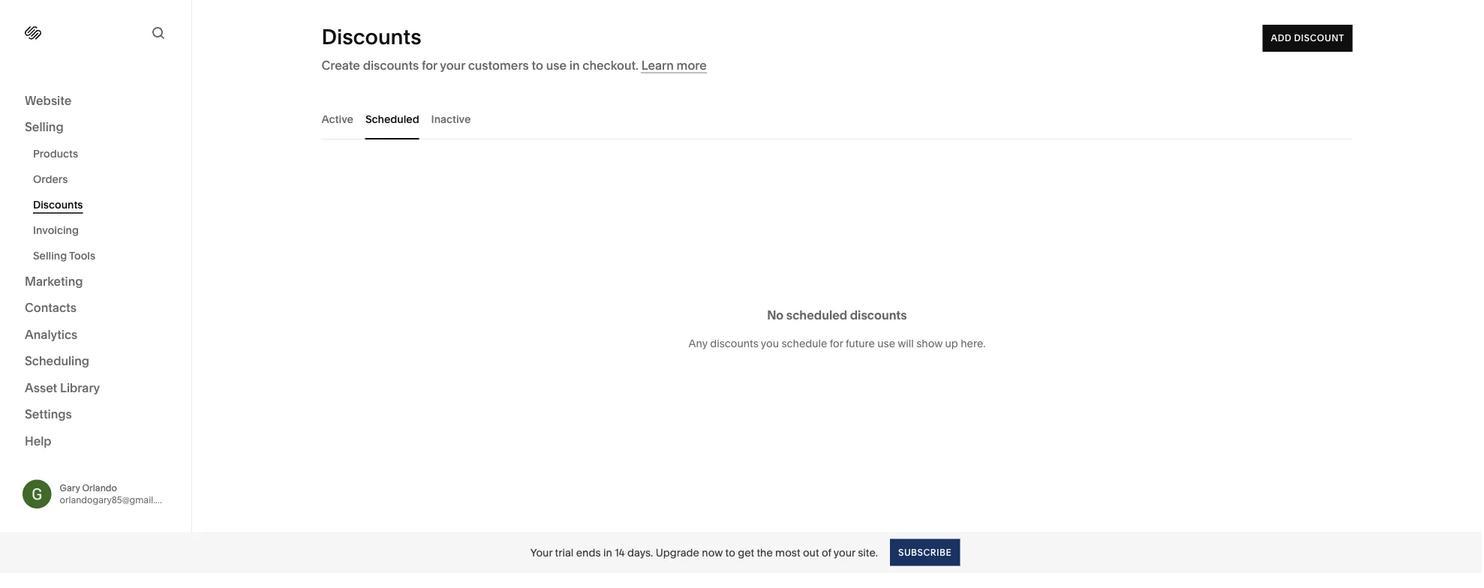 Task type: describe. For each thing, give the bounding box(es) containing it.
add
[[1271, 33, 1292, 44]]

selling tools link
[[33, 243, 175, 269]]

contacts link
[[25, 300, 167, 318]]

orlandogary85@gmail.com
[[60, 495, 174, 506]]

products link
[[33, 141, 175, 167]]

out
[[803, 546, 819, 559]]

of
[[822, 546, 832, 559]]

use for in
[[546, 58, 567, 72]]

here.
[[961, 337, 986, 350]]

any
[[689, 337, 708, 350]]

invoicing
[[33, 224, 79, 237]]

subscribe button
[[890, 539, 960, 566]]

1 vertical spatial discounts
[[850, 308, 907, 322]]

scheduling link
[[25, 353, 167, 371]]

use for will
[[878, 337, 896, 350]]

settings link
[[25, 406, 167, 424]]

inactive button
[[431, 98, 471, 140]]

the
[[757, 546, 773, 559]]

asset library
[[25, 381, 100, 395]]

analytics
[[25, 327, 78, 342]]

get
[[738, 546, 754, 559]]

up
[[945, 337, 958, 350]]

days.
[[627, 546, 653, 559]]

discounts link
[[33, 192, 175, 218]]

settings
[[25, 407, 72, 422]]

add discount
[[1271, 33, 1345, 44]]

help link
[[25, 433, 52, 450]]

inactive
[[431, 113, 471, 125]]

asset library link
[[25, 380, 167, 397]]

your
[[530, 546, 553, 559]]

0 vertical spatial in
[[570, 58, 580, 72]]

14
[[615, 546, 625, 559]]

most
[[775, 546, 801, 559]]

tools
[[69, 250, 95, 262]]

gary
[[60, 483, 80, 494]]

customers
[[468, 58, 529, 72]]

no
[[767, 308, 784, 322]]

0 horizontal spatial to
[[532, 58, 543, 72]]

subscribe
[[898, 547, 952, 558]]

1 horizontal spatial for
[[830, 337, 843, 350]]

active button
[[322, 98, 353, 140]]

more
[[677, 58, 707, 72]]

help
[[25, 434, 52, 448]]

scheduled
[[365, 113, 419, 125]]

any discounts you schedule for future use will show up here.
[[689, 337, 986, 350]]

analytics link
[[25, 327, 167, 344]]

gary orlando orlandogary85@gmail.com
[[60, 483, 174, 506]]

website
[[25, 93, 72, 108]]

discounts for schedule
[[710, 337, 759, 350]]

marketing link
[[25, 273, 167, 291]]

selling for selling
[[25, 120, 64, 134]]

products
[[33, 147, 78, 160]]

learn
[[642, 58, 674, 72]]

tab list containing active
[[322, 98, 1353, 140]]



Task type: locate. For each thing, give the bounding box(es) containing it.
create discounts for your customers to use in checkout. learn more
[[322, 58, 707, 72]]

selling up marketing on the left of the page
[[33, 250, 67, 262]]

future
[[846, 337, 875, 350]]

0 vertical spatial discounts
[[363, 58, 419, 72]]

now
[[702, 546, 723, 559]]

to left get
[[726, 546, 735, 559]]

selling inside selling link
[[25, 120, 64, 134]]

in
[[570, 58, 580, 72], [603, 546, 612, 559]]

0 horizontal spatial for
[[422, 58, 438, 72]]

1 horizontal spatial discounts
[[322, 24, 422, 50]]

1 horizontal spatial use
[[878, 337, 896, 350]]

1 horizontal spatial in
[[603, 546, 612, 559]]

1 vertical spatial discounts
[[33, 199, 83, 211]]

selling for selling tools
[[33, 250, 67, 262]]

for
[[422, 58, 438, 72], [830, 337, 843, 350]]

scheduled
[[786, 308, 848, 322]]

discounts right create
[[363, 58, 419, 72]]

scheduling
[[25, 354, 89, 369]]

in left checkout.
[[570, 58, 580, 72]]

1 horizontal spatial to
[[726, 546, 735, 559]]

0 vertical spatial for
[[422, 58, 438, 72]]

add discount button
[[1263, 25, 1353, 52]]

selling tools
[[33, 250, 95, 262]]

orders link
[[33, 167, 175, 192]]

you
[[761, 337, 779, 350]]

your left customers at the top
[[440, 58, 465, 72]]

1 horizontal spatial your
[[834, 546, 856, 559]]

invoicing link
[[33, 218, 175, 243]]

checkout.
[[583, 58, 639, 72]]

contacts
[[25, 301, 76, 315]]

0 vertical spatial to
[[532, 58, 543, 72]]

1 vertical spatial in
[[603, 546, 612, 559]]

will
[[898, 337, 914, 350]]

0 horizontal spatial discounts
[[33, 199, 83, 211]]

0 horizontal spatial in
[[570, 58, 580, 72]]

for left future
[[830, 337, 843, 350]]

1 vertical spatial your
[[834, 546, 856, 559]]

2 horizontal spatial discounts
[[850, 308, 907, 322]]

for up the inactive
[[422, 58, 438, 72]]

0 vertical spatial use
[[546, 58, 567, 72]]

your right of
[[834, 546, 856, 559]]

discounts
[[322, 24, 422, 50], [33, 199, 83, 211]]

discounts up invoicing
[[33, 199, 83, 211]]

marketing
[[25, 274, 83, 289]]

to
[[532, 58, 543, 72], [726, 546, 735, 559]]

site.
[[858, 546, 878, 559]]

in left '14'
[[603, 546, 612, 559]]

0 horizontal spatial discounts
[[363, 58, 419, 72]]

no scheduled discounts
[[767, 308, 907, 322]]

use
[[546, 58, 567, 72], [878, 337, 896, 350]]

selling inside selling tools link
[[33, 250, 67, 262]]

to right customers at the top
[[532, 58, 543, 72]]

tab list
[[322, 98, 1353, 140]]

discounts left you
[[710, 337, 759, 350]]

0 horizontal spatial your
[[440, 58, 465, 72]]

discounts up future
[[850, 308, 907, 322]]

show
[[917, 337, 943, 350]]

2 vertical spatial discounts
[[710, 337, 759, 350]]

asset
[[25, 381, 57, 395]]

use left will
[[878, 337, 896, 350]]

discount
[[1294, 33, 1345, 44]]

selling
[[25, 120, 64, 134], [33, 250, 67, 262]]

selling down website
[[25, 120, 64, 134]]

discounts up create
[[322, 24, 422, 50]]

1 vertical spatial for
[[830, 337, 843, 350]]

1 horizontal spatial discounts
[[710, 337, 759, 350]]

orders
[[33, 173, 68, 186]]

0 vertical spatial your
[[440, 58, 465, 72]]

scheduled button
[[365, 98, 419, 140]]

selling link
[[25, 119, 167, 137]]

1 vertical spatial to
[[726, 546, 735, 559]]

your
[[440, 58, 465, 72], [834, 546, 856, 559]]

1 vertical spatial selling
[[33, 250, 67, 262]]

active
[[322, 113, 353, 125]]

trial
[[555, 546, 574, 559]]

schedule
[[782, 337, 828, 350]]

1 vertical spatial use
[[878, 337, 896, 350]]

ends
[[576, 546, 601, 559]]

create
[[322, 58, 360, 72]]

0 vertical spatial discounts
[[322, 24, 422, 50]]

your trial ends in 14 days. upgrade now to get the most out of your site.
[[530, 546, 878, 559]]

library
[[60, 381, 100, 395]]

website link
[[25, 92, 167, 110]]

discounts for your
[[363, 58, 419, 72]]

discounts
[[363, 58, 419, 72], [850, 308, 907, 322], [710, 337, 759, 350]]

0 vertical spatial selling
[[25, 120, 64, 134]]

0 horizontal spatial use
[[546, 58, 567, 72]]

upgrade
[[656, 546, 700, 559]]

learn more link
[[642, 58, 707, 73]]

use left checkout.
[[546, 58, 567, 72]]

orlando
[[82, 483, 117, 494]]



Task type: vqa. For each thing, say whether or not it's contained in the screenshot.
0% within unique visitors 0 0% mo/mo
no



